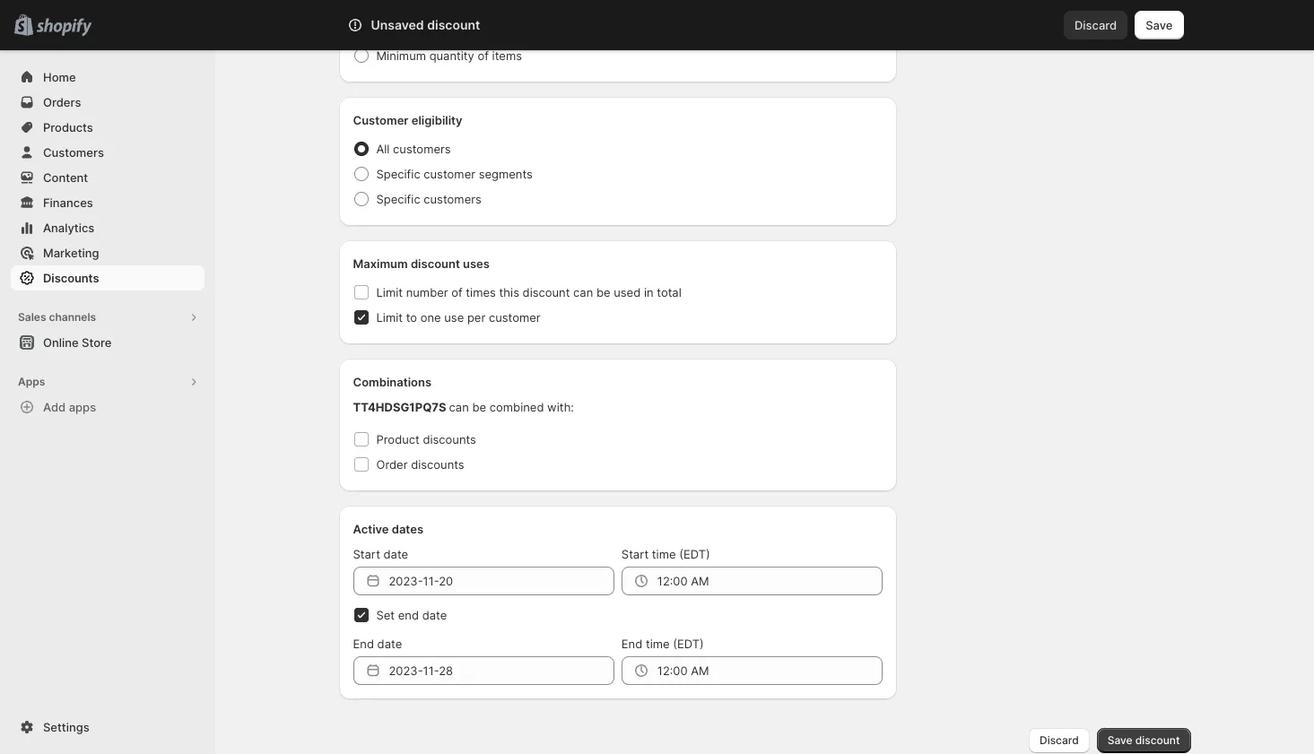 Task type: locate. For each thing, give the bounding box(es) containing it.
1 specific from the top
[[376, 167, 421, 181]]

0 horizontal spatial customer
[[424, 167, 476, 181]]

online store link
[[11, 330, 205, 355]]

discard button for save discount
[[1029, 729, 1090, 754]]

1 vertical spatial (edt)
[[673, 637, 704, 651]]

sales
[[18, 310, 46, 324]]

save discount
[[1108, 734, 1180, 747]]

1 vertical spatial limit
[[376, 310, 403, 325]]

0 vertical spatial date
[[384, 547, 408, 562]]

to
[[422, 27, 433, 41], [406, 310, 417, 325]]

to left one
[[406, 310, 417, 325]]

customers down specific customer segments
[[424, 192, 482, 206]]

discounts
[[423, 433, 476, 447], [411, 458, 465, 472]]

of for number
[[452, 285, 463, 300]]

total
[[657, 285, 682, 300]]

0 vertical spatial discounts
[[423, 433, 476, 447]]

discounts down product discounts
[[411, 458, 465, 472]]

customer up specific customers
[[424, 167, 476, 181]]

1 horizontal spatial end
[[622, 637, 643, 651]]

be left combined
[[472, 400, 486, 415]]

number
[[406, 285, 448, 300]]

1 vertical spatial be
[[472, 400, 486, 415]]

content
[[43, 170, 88, 185]]

segments
[[479, 167, 533, 181]]

2 vertical spatial date
[[377, 637, 402, 651]]

date down set
[[377, 637, 402, 651]]

limit
[[376, 285, 403, 300], [376, 310, 403, 325]]

online store button
[[0, 330, 215, 355]]

0 horizontal spatial save
[[1108, 734, 1133, 747]]

discard for save discount
[[1040, 734, 1079, 747]]

of
[[478, 48, 489, 63], [452, 285, 463, 300]]

1 vertical spatial discard button
[[1029, 729, 1090, 754]]

save for save
[[1146, 18, 1173, 32]]

0 vertical spatial to
[[422, 27, 433, 41]]

1 end from the left
[[353, 637, 374, 651]]

applies to all products.
[[378, 27, 504, 41]]

discount for unsaved
[[427, 17, 480, 32]]

products link
[[11, 115, 205, 140]]

to left all
[[422, 27, 433, 41]]

1 vertical spatial discounts
[[411, 458, 465, 472]]

home
[[43, 70, 76, 84]]

date down active dates
[[384, 547, 408, 562]]

customer down this
[[489, 310, 541, 325]]

1 horizontal spatial of
[[478, 48, 489, 63]]

date right end
[[422, 608, 447, 623]]

0 vertical spatial specific
[[376, 167, 421, 181]]

2 start from the left
[[622, 547, 649, 562]]

0 vertical spatial (edt)
[[679, 547, 710, 562]]

analytics
[[43, 221, 94, 235]]

0 vertical spatial discard
[[1075, 18, 1117, 32]]

save
[[1146, 18, 1173, 32], [1108, 734, 1133, 747]]

1 vertical spatial customers
[[424, 192, 482, 206]]

(edt) up end time (edt) text box
[[673, 637, 704, 651]]

add apps button
[[11, 395, 205, 420]]

combined
[[490, 400, 544, 415]]

of left times
[[452, 285, 463, 300]]

date for end date
[[377, 637, 402, 651]]

1 limit from the top
[[376, 285, 403, 300]]

Start time (EDT) text field
[[658, 567, 883, 596]]

0 vertical spatial be
[[597, 285, 611, 300]]

0 vertical spatial limit
[[376, 285, 403, 300]]

discard left save button
[[1075, 18, 1117, 32]]

time
[[652, 547, 676, 562], [646, 637, 670, 651]]

0 horizontal spatial to
[[406, 310, 417, 325]]

specific
[[376, 167, 421, 181], [376, 192, 421, 206]]

can left used
[[573, 285, 593, 300]]

2 end from the left
[[622, 637, 643, 651]]

customers for specific customers
[[424, 192, 482, 206]]

online
[[43, 336, 79, 350]]

0 horizontal spatial of
[[452, 285, 463, 300]]

Start date text field
[[389, 567, 615, 596]]

0 horizontal spatial start
[[353, 547, 380, 562]]

discard button
[[1064, 11, 1128, 39], [1029, 729, 1090, 754]]

be left used
[[597, 285, 611, 300]]

1 vertical spatial discard
[[1040, 734, 1079, 747]]

sales channels
[[18, 310, 96, 324]]

1 vertical spatial time
[[646, 637, 670, 651]]

discard
[[1075, 18, 1117, 32], [1040, 734, 1079, 747]]

discard button left save button
[[1064, 11, 1128, 39]]

discount inside button
[[1136, 734, 1180, 747]]

1 horizontal spatial to
[[422, 27, 433, 41]]

0 horizontal spatial can
[[449, 400, 469, 415]]

limit to one use per customer
[[376, 310, 541, 325]]

1 vertical spatial specific
[[376, 192, 421, 206]]

(edt) up start time (edt) text field
[[679, 547, 710, 562]]

0 horizontal spatial be
[[472, 400, 486, 415]]

search
[[427, 18, 465, 32]]

per
[[467, 310, 486, 325]]

0 vertical spatial customers
[[393, 142, 451, 156]]

uses
[[463, 257, 490, 271]]

times
[[466, 285, 496, 300]]

date
[[384, 547, 408, 562], [422, 608, 447, 623], [377, 637, 402, 651]]

maximum discount uses
[[353, 257, 490, 271]]

minimum quantity of items
[[376, 48, 522, 63]]

can up product discounts
[[449, 400, 469, 415]]

save discount button
[[1097, 729, 1191, 754]]

customer
[[353, 113, 409, 127]]

all
[[436, 27, 449, 41]]

be
[[597, 285, 611, 300], [472, 400, 486, 415]]

start for start date
[[353, 547, 380, 562]]

limit left one
[[376, 310, 403, 325]]

1 horizontal spatial start
[[622, 547, 649, 562]]

1 vertical spatial of
[[452, 285, 463, 300]]

product discounts
[[376, 433, 476, 447]]

customers
[[393, 142, 451, 156], [424, 192, 482, 206]]

0 vertical spatial of
[[478, 48, 489, 63]]

2 limit from the top
[[376, 310, 403, 325]]

0 horizontal spatial end
[[353, 637, 374, 651]]

of down products.
[[478, 48, 489, 63]]

1 vertical spatial customer
[[489, 310, 541, 325]]

1 start from the left
[[353, 547, 380, 562]]

one
[[421, 310, 441, 325]]

discard button left save discount button
[[1029, 729, 1090, 754]]

discounts
[[43, 271, 99, 285]]

set
[[376, 608, 395, 623]]

1 horizontal spatial save
[[1146, 18, 1173, 32]]

End date text field
[[389, 657, 615, 686]]

start
[[353, 547, 380, 562], [622, 547, 649, 562]]

limit down maximum
[[376, 285, 403, 300]]

discount
[[427, 17, 480, 32], [411, 257, 460, 271], [523, 285, 570, 300], [1136, 734, 1180, 747]]

customer
[[424, 167, 476, 181], [489, 310, 541, 325]]

end
[[353, 637, 374, 651], [622, 637, 643, 651]]

2 specific from the top
[[376, 192, 421, 206]]

1 horizontal spatial customer
[[489, 310, 541, 325]]

quantity
[[429, 48, 475, 63]]

1 vertical spatial to
[[406, 310, 417, 325]]

order discounts
[[376, 458, 465, 472]]

0 vertical spatial time
[[652, 547, 676, 562]]

customers for all customers
[[393, 142, 451, 156]]

0 vertical spatial discard button
[[1064, 11, 1128, 39]]

customer eligibility
[[353, 113, 463, 127]]

minimum
[[376, 48, 426, 63]]

discard left "save discount"
[[1040, 734, 1079, 747]]

can
[[573, 285, 593, 300], [449, 400, 469, 415]]

discounts down tt4hdsg1pq7s can be combined with:
[[423, 433, 476, 447]]

set end date
[[376, 608, 447, 623]]

discounts link
[[11, 266, 205, 291]]

products
[[43, 120, 93, 135]]

limit for limit to one use per customer
[[376, 310, 403, 325]]

0 vertical spatial can
[[573, 285, 593, 300]]

1 vertical spatial save
[[1108, 734, 1133, 747]]

customers down customer eligibility
[[393, 142, 451, 156]]

0 vertical spatial save
[[1146, 18, 1173, 32]]



Task type: describe. For each thing, give the bounding box(es) containing it.
unsaved discount
[[371, 17, 480, 32]]

channels
[[49, 310, 96, 324]]

end time (edt)
[[622, 637, 704, 651]]

specific for specific customers
[[376, 192, 421, 206]]

this
[[499, 285, 519, 300]]

apps
[[69, 400, 96, 415]]

product
[[376, 433, 420, 447]]

search button
[[397, 11, 918, 39]]

specific customer segments
[[376, 167, 533, 181]]

applies
[[378, 27, 419, 41]]

discounts for order discounts
[[411, 458, 465, 472]]

in
[[644, 285, 654, 300]]

(edt) for start time (edt)
[[679, 547, 710, 562]]

(edt) for end time (edt)
[[673, 637, 704, 651]]

finances link
[[11, 190, 205, 215]]

add apps
[[43, 400, 96, 415]]

tt4hdsg1pq7s can be combined with:
[[353, 400, 574, 415]]

discard button for save
[[1064, 11, 1128, 39]]

use
[[444, 310, 464, 325]]

end for end time (edt)
[[622, 637, 643, 651]]

finances
[[43, 196, 93, 210]]

0 vertical spatial customer
[[424, 167, 476, 181]]

save for save discount
[[1108, 734, 1133, 747]]

all
[[376, 142, 390, 156]]

1 vertical spatial date
[[422, 608, 447, 623]]

content link
[[11, 165, 205, 190]]

discount for maximum
[[411, 257, 460, 271]]

active dates
[[353, 522, 424, 537]]

combinations
[[353, 375, 432, 389]]

time for start
[[652, 547, 676, 562]]

tt4hdsg1pq7s
[[353, 400, 446, 415]]

settings
[[43, 721, 89, 735]]

start date
[[353, 547, 408, 562]]

specific for specific customer segments
[[376, 167, 421, 181]]

1 horizontal spatial can
[[573, 285, 593, 300]]

1 vertical spatial can
[[449, 400, 469, 415]]

end date
[[353, 637, 402, 651]]

unsaved
[[371, 17, 424, 32]]

eligibility
[[412, 113, 463, 127]]

end
[[398, 608, 419, 623]]

order
[[376, 458, 408, 472]]

marketing link
[[11, 240, 205, 266]]

save button
[[1135, 11, 1184, 39]]

of for quantity
[[478, 48, 489, 63]]

time for end
[[646, 637, 670, 651]]

specific customers
[[376, 192, 482, 206]]

apps button
[[11, 370, 205, 395]]

store
[[82, 336, 112, 350]]

customers
[[43, 145, 104, 160]]

start time (edt)
[[622, 547, 710, 562]]

analytics link
[[11, 215, 205, 240]]

active
[[353, 522, 389, 537]]

discount for save
[[1136, 734, 1180, 747]]

products.
[[452, 27, 504, 41]]

home link
[[11, 65, 205, 90]]

customers link
[[11, 140, 205, 165]]

online store
[[43, 336, 112, 350]]

orders
[[43, 95, 81, 109]]

shopify image
[[36, 19, 92, 37]]

start for start time (edt)
[[622, 547, 649, 562]]

discard for save
[[1075, 18, 1117, 32]]

apps
[[18, 375, 45, 389]]

add
[[43, 400, 66, 415]]

with:
[[547, 400, 574, 415]]

orders link
[[11, 90, 205, 115]]

1 horizontal spatial be
[[597, 285, 611, 300]]

limit for limit number of times this discount can be used in total
[[376, 285, 403, 300]]

to for limit
[[406, 310, 417, 325]]

end for end date
[[353, 637, 374, 651]]

maximum
[[353, 257, 408, 271]]

settings link
[[11, 715, 205, 740]]

marketing
[[43, 246, 99, 260]]

limit number of times this discount can be used in total
[[376, 285, 682, 300]]

End time (EDT) text field
[[658, 657, 883, 686]]

discounts for product discounts
[[423, 433, 476, 447]]

items
[[492, 48, 522, 63]]

all customers
[[376, 142, 451, 156]]

date for start date
[[384, 547, 408, 562]]

used
[[614, 285, 641, 300]]

dates
[[392, 522, 424, 537]]

to for applies
[[422, 27, 433, 41]]

sales channels button
[[11, 305, 205, 330]]



Task type: vqa. For each thing, say whether or not it's contained in the screenshot.
discount for Maximum
yes



